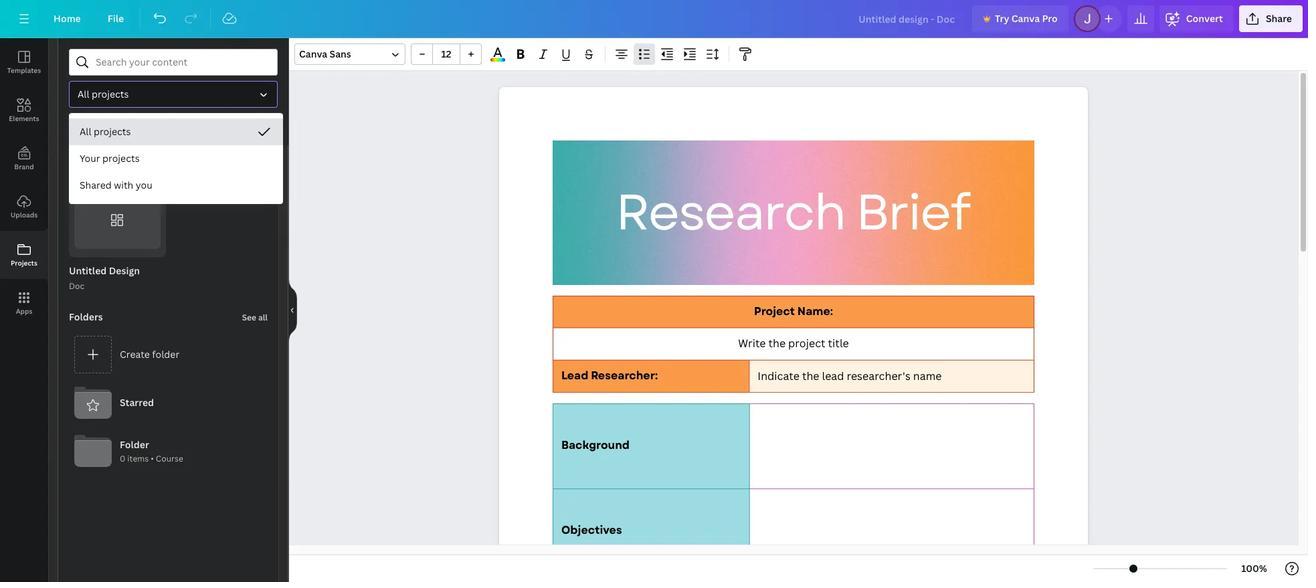 Task type: vqa. For each thing, say whether or not it's contained in the screenshot.
left Canva
yes



Task type: describe. For each thing, give the bounding box(es) containing it.
sans
[[330, 48, 351, 60]]

pro
[[1042, 12, 1058, 25]]

shared with you option
[[69, 172, 283, 199]]

try canva pro
[[995, 12, 1058, 25]]

your
[[80, 152, 100, 165]]

your projects button
[[69, 145, 283, 172]]

– – number field
[[437, 48, 456, 60]]

all projects inside all projects button
[[80, 125, 131, 138]]

course
[[156, 453, 183, 464]]

apps
[[16, 307, 32, 316]]

folder 0 items • course
[[120, 438, 183, 464]]

canva inside button
[[1012, 12, 1040, 25]]

your projects option
[[69, 145, 283, 172]]

file
[[108, 12, 124, 25]]

projects for your projects button
[[102, 152, 140, 165]]

convert
[[1187, 12, 1223, 25]]

see all
[[242, 312, 268, 324]]

uploads
[[11, 210, 38, 220]]

doc
[[69, 281, 84, 292]]

apps button
[[0, 279, 48, 327]]

all projects inside all projects button
[[78, 88, 129, 100]]

try canva pro button
[[973, 5, 1069, 32]]

canva inside dropdown button
[[299, 48, 327, 60]]

templates
[[7, 66, 41, 75]]

share
[[1266, 12, 1293, 25]]

create
[[120, 348, 150, 361]]

research
[[616, 177, 845, 249]]

shared with you
[[80, 179, 152, 191]]

brief
[[856, 177, 970, 249]]

Research Brief text field
[[499, 87, 1088, 582]]

canva sans button
[[295, 44, 406, 65]]

create folder
[[120, 348, 180, 361]]

research brief
[[616, 177, 970, 249]]

projects inside button
[[94, 125, 131, 138]]

untitled design group
[[69, 183, 166, 293]]

convert button
[[1160, 5, 1234, 32]]

brand button
[[0, 135, 48, 183]]

folders
[[69, 311, 103, 324]]

elements button
[[0, 86, 48, 135]]

Select ownership filter button
[[69, 81, 278, 108]]



Task type: locate. For each thing, give the bounding box(es) containing it.
0 vertical spatial canva
[[1012, 12, 1040, 25]]

100% button
[[1233, 558, 1276, 580]]

all inside button
[[80, 125, 91, 138]]

try
[[995, 12, 1010, 25]]

hide image
[[288, 278, 297, 342]]

projects for all projects button
[[92, 88, 129, 100]]

elements
[[9, 114, 39, 123]]

uploads button
[[0, 183, 48, 231]]

untitled design doc
[[69, 265, 140, 292]]

all projects option
[[69, 118, 283, 145]]

design
[[109, 265, 140, 277]]

all projects
[[78, 88, 129, 100], [80, 125, 131, 138]]

0
[[120, 453, 125, 464]]

folder
[[120, 438, 149, 451]]

0 horizontal spatial canva
[[299, 48, 327, 60]]

•
[[151, 453, 154, 464]]

see
[[242, 312, 256, 324]]

projects
[[92, 88, 129, 100], [94, 125, 131, 138], [102, 152, 140, 165]]

designs
[[69, 163, 105, 175]]

create folder button
[[69, 331, 268, 379]]

all projects up all button
[[78, 88, 129, 100]]

group
[[411, 44, 482, 65], [69, 183, 166, 258]]

all projects button
[[69, 118, 283, 145]]

canva left sans
[[299, 48, 327, 60]]

canva
[[1012, 12, 1040, 25], [299, 48, 327, 60]]

1 vertical spatial canva
[[299, 48, 327, 60]]

1 vertical spatial projects
[[94, 125, 131, 138]]

0 vertical spatial all projects
[[78, 88, 129, 100]]

you
[[136, 179, 152, 191]]

see all button
[[241, 304, 269, 331]]

items
[[127, 453, 149, 464]]

1 horizontal spatial group
[[411, 44, 482, 65]]

side panel tab list
[[0, 38, 48, 327]]

shared
[[80, 179, 112, 191]]

projects up with
[[102, 152, 140, 165]]

main menu bar
[[0, 0, 1309, 38]]

select ownership filter list box
[[69, 118, 283, 199]]

0 vertical spatial projects
[[92, 88, 129, 100]]

0 vertical spatial group
[[411, 44, 482, 65]]

all
[[258, 312, 268, 324]]

all button
[[69, 118, 123, 144]]

2 vertical spatial projects
[[102, 152, 140, 165]]

Design title text field
[[848, 5, 967, 32]]

with
[[114, 179, 133, 191]]

all
[[78, 88, 89, 100], [90, 124, 102, 137], [80, 125, 91, 138]]

canva sans
[[299, 48, 351, 60]]

file button
[[97, 5, 135, 32]]

home link
[[43, 5, 92, 32]]

0 horizontal spatial group
[[69, 183, 166, 258]]

1 vertical spatial all projects
[[80, 125, 131, 138]]

Search your content search field
[[96, 50, 269, 75]]

1 horizontal spatial canva
[[1012, 12, 1040, 25]]

1 vertical spatial group
[[69, 183, 166, 258]]

all projects up your projects
[[80, 125, 131, 138]]

your projects
[[80, 152, 140, 165]]

untitled
[[69, 265, 107, 277]]

canva right try
[[1012, 12, 1040, 25]]

100%
[[1242, 562, 1268, 575]]

starred button
[[69, 379, 268, 427]]

projects button
[[0, 231, 48, 279]]

projects
[[11, 258, 37, 268]]

folder
[[152, 348, 180, 361]]

projects up your projects
[[94, 125, 131, 138]]

projects up all button
[[92, 88, 129, 100]]

starred
[[120, 397, 154, 409]]

share button
[[1240, 5, 1303, 32]]

color range image
[[491, 58, 505, 62]]

shared with you button
[[69, 172, 283, 199]]

brand
[[14, 162, 34, 171]]

home
[[54, 12, 81, 25]]

templates button
[[0, 38, 48, 86]]



